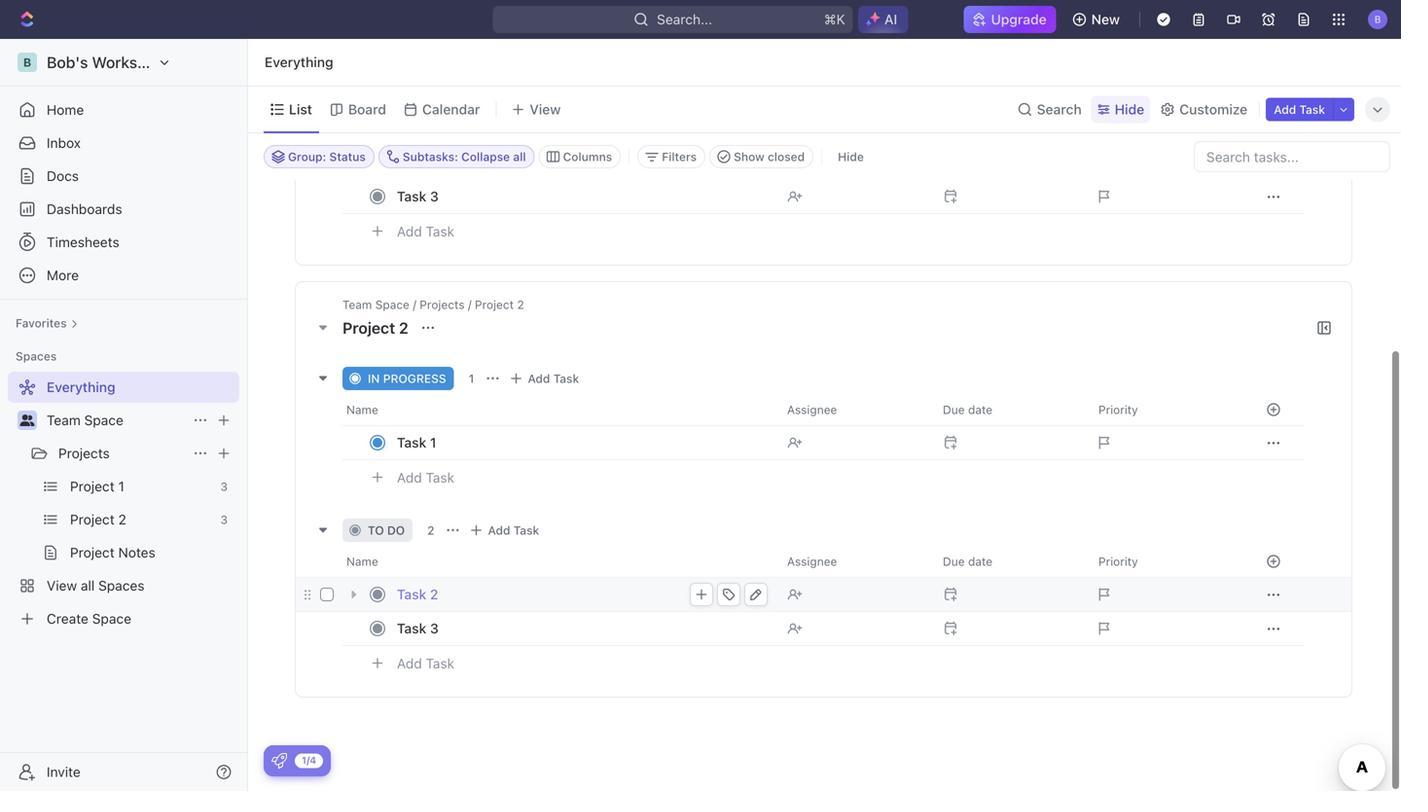 Task type: vqa. For each thing, say whether or not it's contained in the screenshot.
the 'Add Task' button
yes



Task type: describe. For each thing, give the bounding box(es) containing it.
space for team space / projects / project 2
[[375, 298, 410, 311]]

view all spaces link
[[8, 570, 235, 601]]

status
[[329, 150, 366, 163]]

sidebar navigation
[[0, 39, 252, 791]]

0 vertical spatial 1
[[469, 372, 474, 385]]

team space link
[[47, 405, 185, 436]]

priority for 2
[[1099, 555, 1138, 568]]

do
[[387, 523, 405, 537]]

task 2 link
[[392, 580, 772, 609]]

priority button for 1
[[1087, 394, 1243, 425]]

create space link
[[8, 603, 235, 634]]

notes
[[118, 544, 155, 560]]

0 vertical spatial spaces
[[16, 349, 57, 363]]

Search tasks... text field
[[1195, 142, 1389, 171]]

task 1 link
[[392, 429, 772, 457]]

view for view
[[530, 101, 561, 117]]

docs link
[[8, 161, 239, 192]]

team for team space / projects / project 2
[[343, 298, 372, 311]]

home
[[47, 102, 84, 118]]

subtasks: collapse all
[[403, 150, 526, 163]]

user group image
[[20, 415, 35, 426]]

show closed button
[[709, 145, 814, 168]]

b button
[[1362, 4, 1393, 35]]

due date button for 1
[[931, 394, 1087, 425]]

hide button
[[830, 145, 872, 168]]

project 1 link
[[70, 471, 213, 502]]

columns button
[[539, 145, 621, 168]]

1 task 3 from the top
[[397, 188, 439, 204]]

favorites button
[[8, 311, 86, 335]]

list
[[289, 101, 312, 117]]

show
[[734, 150, 764, 163]]

assignee button for 2
[[776, 546, 931, 577]]

space for team space
[[84, 412, 123, 428]]

create
[[47, 611, 88, 627]]

progress
[[383, 372, 446, 385]]

columns
[[563, 150, 612, 163]]

add task up task 2 link
[[488, 523, 539, 537]]

0 vertical spatial everything
[[265, 54, 333, 70]]

1 horizontal spatial projects
[[420, 298, 465, 311]]

onboarding checklist button image
[[271, 753, 287, 769]]

home link
[[8, 94, 239, 126]]

view for view all spaces
[[47, 577, 77, 594]]

projects inside projects link
[[58, 445, 110, 461]]

project notes
[[70, 544, 155, 560]]

3 right project 1 link
[[220, 480, 228, 493]]

calendar link
[[418, 96, 480, 123]]

project 2 link
[[70, 504, 213, 535]]

⌘k
[[824, 11, 845, 27]]

group: status
[[288, 150, 366, 163]]

1 for project 1
[[118, 478, 124, 494]]

project 2 inside the sidebar navigation
[[70, 511, 126, 527]]

due date for 1
[[943, 403, 993, 416]]

due for 2
[[943, 555, 965, 568]]

in progress
[[368, 372, 446, 385]]

project 1
[[70, 478, 124, 494]]

date for 2
[[968, 555, 993, 568]]

task 2
[[397, 586, 438, 602]]

2 task 3 from the top
[[397, 620, 439, 636]]

projects link
[[58, 438, 185, 469]]

inbox
[[47, 135, 81, 151]]

project for project 1 link
[[70, 478, 115, 494]]

due date for 2
[[943, 555, 993, 568]]

view all spaces
[[47, 577, 145, 594]]

docs
[[47, 168, 79, 184]]

1 / from the left
[[413, 298, 416, 311]]

priority for 1
[[1099, 403, 1138, 416]]

filters button
[[638, 145, 706, 168]]

b inside the b dropdown button
[[1375, 13, 1381, 25]]

due for 1
[[943, 403, 965, 416]]

team space / projects / project 2
[[343, 298, 524, 311]]

onboarding checklist button element
[[271, 753, 287, 769]]

2 / from the left
[[468, 298, 472, 311]]

3 down subtasks:
[[430, 188, 439, 204]]

inbox link
[[8, 127, 239, 159]]

search button
[[1012, 96, 1088, 123]]

subtasks:
[[403, 150, 458, 163]]

bob's
[[47, 53, 88, 72]]

project notes link
[[70, 537, 235, 568]]

team for team space
[[47, 412, 81, 428]]

view button
[[504, 87, 668, 132]]

2 inside the sidebar navigation
[[118, 511, 126, 527]]

2 name button from the top
[[343, 546, 776, 577]]

group:
[[288, 150, 326, 163]]

show closed
[[734, 150, 805, 163]]

1 vertical spatial everything link
[[8, 372, 235, 403]]

new
[[1091, 11, 1120, 27]]

customize
[[1180, 101, 1248, 117]]

assignee for 2
[[787, 555, 837, 568]]



Task type: locate. For each thing, give the bounding box(es) containing it.
1 vertical spatial task 3
[[397, 620, 439, 636]]

list link
[[285, 96, 312, 123]]

add task up team space / projects / project 2 on the top
[[397, 223, 454, 240]]

0 vertical spatial due
[[943, 403, 965, 416]]

dashboards link
[[8, 194, 239, 225]]

bob's workspace
[[47, 53, 172, 72]]

1 down projects link
[[118, 478, 124, 494]]

2 priority from the top
[[1099, 555, 1138, 568]]

upgrade
[[991, 11, 1047, 27]]

task 3 link down columns 'dropdown button'
[[392, 182, 772, 211]]

2 assignee from the top
[[787, 555, 837, 568]]

customize button
[[1154, 96, 1253, 123]]

add task down task 2
[[397, 655, 454, 672]]

1 inside 'tree'
[[118, 478, 124, 494]]

1 assignee from the top
[[787, 403, 837, 416]]

1 vertical spatial due
[[943, 555, 965, 568]]

1 down progress
[[430, 434, 436, 451]]

0 vertical spatial assignee button
[[776, 394, 931, 425]]

1 name button from the top
[[343, 394, 776, 425]]

more button
[[8, 260, 239, 291]]

task 3 down task 2
[[397, 620, 439, 636]]

1 horizontal spatial /
[[468, 298, 472, 311]]

0 vertical spatial name
[[346, 403, 378, 416]]

task 3 link down task 2 link
[[392, 614, 772, 643]]

1 horizontal spatial view
[[530, 101, 561, 117]]

everything
[[265, 54, 333, 70], [47, 379, 115, 395]]

1 vertical spatial everything
[[47, 379, 115, 395]]

0 vertical spatial project 2
[[343, 319, 412, 337]]

2 task 3 link from the top
[[392, 614, 772, 643]]

1 horizontal spatial 1
[[430, 434, 436, 451]]

2 due date button from the top
[[931, 546, 1087, 577]]

1 vertical spatial assignee
[[787, 555, 837, 568]]

0 vertical spatial all
[[513, 150, 526, 163]]

3 up 'project notes' 'link'
[[220, 513, 228, 526]]

hide inside dropdown button
[[1115, 101, 1144, 117]]

name
[[346, 403, 378, 416], [346, 555, 378, 568]]

0 horizontal spatial /
[[413, 298, 416, 311]]

priority button
[[1087, 394, 1243, 425], [1087, 546, 1243, 577]]

1 assignee button from the top
[[776, 394, 931, 425]]

due
[[943, 403, 965, 416], [943, 555, 965, 568]]

1/4
[[302, 755, 316, 766]]

bob's workspace, , element
[[18, 53, 37, 72]]

priority
[[1099, 403, 1138, 416], [1099, 555, 1138, 568]]

2 vertical spatial 1
[[118, 478, 124, 494]]

dashboards
[[47, 201, 122, 217]]

everything up the list in the left of the page
[[265, 54, 333, 70]]

0 horizontal spatial 1
[[118, 478, 124, 494]]

name button
[[343, 394, 776, 425], [343, 546, 776, 577]]

create space
[[47, 611, 131, 627]]

0 vertical spatial b
[[1375, 13, 1381, 25]]

b
[[1375, 13, 1381, 25], [23, 55, 31, 69]]

name down in
[[346, 403, 378, 416]]

tree inside the sidebar navigation
[[8, 372, 239, 634]]

1 priority button from the top
[[1087, 394, 1243, 425]]

assignee
[[787, 403, 837, 416], [787, 555, 837, 568]]

view button
[[504, 96, 568, 123]]

add
[[1274, 103, 1296, 116], [397, 223, 422, 240], [528, 372, 550, 385], [397, 470, 422, 486], [488, 523, 510, 537], [397, 655, 422, 672]]

new button
[[1064, 4, 1132, 35]]

1 right progress
[[469, 372, 474, 385]]

task 3 down subtasks:
[[397, 188, 439, 204]]

due date button
[[931, 394, 1087, 425], [931, 546, 1087, 577]]

priority button for 2
[[1087, 546, 1243, 577]]

spaces down favorites
[[16, 349, 57, 363]]

board
[[348, 101, 386, 117]]

0 horizontal spatial all
[[81, 577, 95, 594]]

0 horizontal spatial everything
[[47, 379, 115, 395]]

1 vertical spatial team
[[47, 412, 81, 428]]

1 due from the top
[[943, 403, 965, 416]]

add task button
[[1266, 98, 1333, 121], [388, 220, 462, 243], [504, 367, 587, 390], [388, 466, 462, 489], [465, 519, 547, 542], [388, 652, 462, 675]]

0 horizontal spatial spaces
[[16, 349, 57, 363]]

search...
[[657, 11, 713, 27]]

collapse
[[461, 150, 510, 163]]

everything link up team space link
[[8, 372, 235, 403]]

team up in
[[343, 298, 372, 311]]

project for project 2 link
[[70, 511, 115, 527]]

everything up team space
[[47, 379, 115, 395]]

1 name from the top
[[346, 403, 378, 416]]

team right user group icon
[[47, 412, 81, 428]]

spaces
[[16, 349, 57, 363], [98, 577, 145, 594]]

0 vertical spatial view
[[530, 101, 561, 117]]

1 horizontal spatial all
[[513, 150, 526, 163]]

1 for task 1
[[430, 434, 436, 451]]

0 horizontal spatial project 2
[[70, 511, 126, 527]]

2 vertical spatial space
[[92, 611, 131, 627]]

project 2 up in
[[343, 319, 412, 337]]

add task up task 1 link
[[528, 372, 579, 385]]

spaces up create space "link"
[[98, 577, 145, 594]]

0 vertical spatial name button
[[343, 394, 776, 425]]

1 vertical spatial date
[[968, 555, 993, 568]]

add task
[[1274, 103, 1325, 116], [397, 223, 454, 240], [528, 372, 579, 385], [397, 470, 454, 486], [488, 523, 539, 537], [397, 655, 454, 672]]

1 horizontal spatial b
[[1375, 13, 1381, 25]]

timesheets
[[47, 234, 119, 250]]

task
[[1299, 103, 1325, 116], [397, 188, 426, 204], [426, 223, 454, 240], [553, 372, 579, 385], [397, 434, 426, 451], [426, 470, 454, 486], [514, 523, 539, 537], [397, 586, 426, 602], [397, 620, 426, 636], [426, 655, 454, 672]]

1 vertical spatial view
[[47, 577, 77, 594]]

0 vertical spatial priority button
[[1087, 394, 1243, 425]]

view inside the sidebar navigation
[[47, 577, 77, 594]]

view up columns 'dropdown button'
[[530, 101, 561, 117]]

1 vertical spatial priority button
[[1087, 546, 1243, 577]]

name down to
[[346, 555, 378, 568]]

date
[[968, 403, 993, 416], [968, 555, 993, 568]]

1 vertical spatial name
[[346, 555, 378, 568]]

2 name from the top
[[346, 555, 378, 568]]

0 horizontal spatial team
[[47, 412, 81, 428]]

1 due date from the top
[[943, 403, 993, 416]]

0 horizontal spatial view
[[47, 577, 77, 594]]

1 priority from the top
[[1099, 403, 1138, 416]]

0 vertical spatial task 3 link
[[392, 182, 772, 211]]

1
[[469, 372, 474, 385], [430, 434, 436, 451], [118, 478, 124, 494]]

hide right search
[[1115, 101, 1144, 117]]

team inside 'tree'
[[47, 412, 81, 428]]

project inside 'link'
[[70, 544, 115, 560]]

filters
[[662, 150, 697, 163]]

0 vertical spatial everything link
[[260, 51, 338, 74]]

1 vertical spatial b
[[23, 55, 31, 69]]

1 vertical spatial assignee button
[[776, 546, 931, 577]]

workspace
[[92, 53, 172, 72]]

hide inside button
[[838, 150, 864, 163]]

1 vertical spatial due date button
[[931, 546, 1087, 577]]

date for 1
[[968, 403, 993, 416]]

ai
[[884, 11, 897, 27]]

1 vertical spatial 1
[[430, 434, 436, 451]]

2 due from the top
[[943, 555, 965, 568]]

3 down task 2
[[430, 620, 439, 636]]

0 horizontal spatial b
[[23, 55, 31, 69]]

project for 'project notes' 'link'
[[70, 544, 115, 560]]

space inside create space "link"
[[92, 611, 131, 627]]

2 priority button from the top
[[1087, 546, 1243, 577]]

1 vertical spatial spaces
[[98, 577, 145, 594]]

in
[[368, 372, 380, 385]]

tree
[[8, 372, 239, 634]]

0 vertical spatial hide
[[1115, 101, 1144, 117]]

calendar
[[422, 101, 480, 117]]

due date
[[943, 403, 993, 416], [943, 555, 993, 568]]

project 2
[[343, 319, 412, 337], [70, 511, 126, 527]]

hide right closed
[[838, 150, 864, 163]]

all up the create space
[[81, 577, 95, 594]]

ai button
[[858, 6, 908, 33]]

1 vertical spatial all
[[81, 577, 95, 594]]

view up create
[[47, 577, 77, 594]]

3
[[430, 188, 439, 204], [220, 480, 228, 493], [220, 513, 228, 526], [430, 620, 439, 636]]

0 vertical spatial priority
[[1099, 403, 1138, 416]]

1 date from the top
[[968, 403, 993, 416]]

name button up task 2 link
[[343, 546, 776, 577]]

spaces inside 'tree'
[[98, 577, 145, 594]]

everything link up the list in the left of the page
[[260, 51, 338, 74]]

assignee button
[[776, 394, 931, 425], [776, 546, 931, 577]]

2 due date from the top
[[943, 555, 993, 568]]

project 2 down project 1
[[70, 511, 126, 527]]

1 horizontal spatial spaces
[[98, 577, 145, 594]]

assignee button for 1
[[776, 394, 931, 425]]

to
[[368, 523, 384, 537]]

view
[[530, 101, 561, 117], [47, 577, 77, 594]]

task 3
[[397, 188, 439, 204], [397, 620, 439, 636]]

1 vertical spatial name button
[[343, 546, 776, 577]]

add task down task 1
[[397, 470, 454, 486]]

invite
[[47, 764, 81, 780]]

1 vertical spatial task 3 link
[[392, 614, 772, 643]]

/
[[413, 298, 416, 311], [468, 298, 472, 311]]

to do
[[368, 523, 405, 537]]

space for create space
[[92, 611, 131, 627]]

hide button
[[1091, 96, 1150, 123]]

1 vertical spatial priority
[[1099, 555, 1138, 568]]

closed
[[768, 150, 805, 163]]

board link
[[344, 96, 386, 123]]

task 1
[[397, 434, 436, 451]]

projects down team space
[[58, 445, 110, 461]]

0 horizontal spatial projects
[[58, 445, 110, 461]]

space inside team space link
[[84, 412, 123, 428]]

0 vertical spatial projects
[[420, 298, 465, 311]]

task 3 link
[[392, 182, 772, 211], [392, 614, 772, 643]]

0 vertical spatial task 3
[[397, 188, 439, 204]]

timesheets link
[[8, 227, 239, 258]]

1 horizontal spatial everything link
[[260, 51, 338, 74]]

space down view all spaces link
[[92, 611, 131, 627]]

add task up search tasks... text field
[[1274, 103, 1325, 116]]

1 horizontal spatial team
[[343, 298, 372, 311]]

1 horizontal spatial hide
[[1115, 101, 1144, 117]]

0 vertical spatial assignee
[[787, 403, 837, 416]]

tree containing everything
[[8, 372, 239, 634]]

1 vertical spatial project 2
[[70, 511, 126, 527]]

name button up task 1 link
[[343, 394, 776, 425]]

projects up progress
[[420, 298, 465, 311]]

all
[[513, 150, 526, 163], [81, 577, 95, 594]]

all inside the sidebar navigation
[[81, 577, 95, 594]]

1 task 3 link from the top
[[392, 182, 772, 211]]

1 horizontal spatial project 2
[[343, 319, 412, 337]]

1 vertical spatial hide
[[838, 150, 864, 163]]

2 date from the top
[[968, 555, 993, 568]]

1 due date button from the top
[[931, 394, 1087, 425]]

1 vertical spatial due date
[[943, 555, 993, 568]]

favorites
[[16, 316, 67, 330]]

b inside bob's workspace, , element
[[23, 55, 31, 69]]

all right collapse
[[513, 150, 526, 163]]

due date button for 2
[[931, 546, 1087, 577]]

1 vertical spatial space
[[84, 412, 123, 428]]

1 vertical spatial projects
[[58, 445, 110, 461]]

2 horizontal spatial 1
[[469, 372, 474, 385]]

space up projects link
[[84, 412, 123, 428]]

0 horizontal spatial hide
[[838, 150, 864, 163]]

everything inside the sidebar navigation
[[47, 379, 115, 395]]

team space
[[47, 412, 123, 428]]

1 horizontal spatial everything
[[265, 54, 333, 70]]

0 vertical spatial space
[[375, 298, 410, 311]]

0 horizontal spatial everything link
[[8, 372, 235, 403]]

assignee for 1
[[787, 403, 837, 416]]

0 vertical spatial date
[[968, 403, 993, 416]]

upgrade link
[[964, 6, 1056, 33]]

0 vertical spatial due date button
[[931, 394, 1087, 425]]

0 vertical spatial due date
[[943, 403, 993, 416]]

search
[[1037, 101, 1082, 117]]

projects
[[420, 298, 465, 311], [58, 445, 110, 461]]

view inside button
[[530, 101, 561, 117]]

space up in progress
[[375, 298, 410, 311]]

2 assignee button from the top
[[776, 546, 931, 577]]

more
[[47, 267, 79, 283]]

0 vertical spatial team
[[343, 298, 372, 311]]

hide
[[1115, 101, 1144, 117], [838, 150, 864, 163]]



